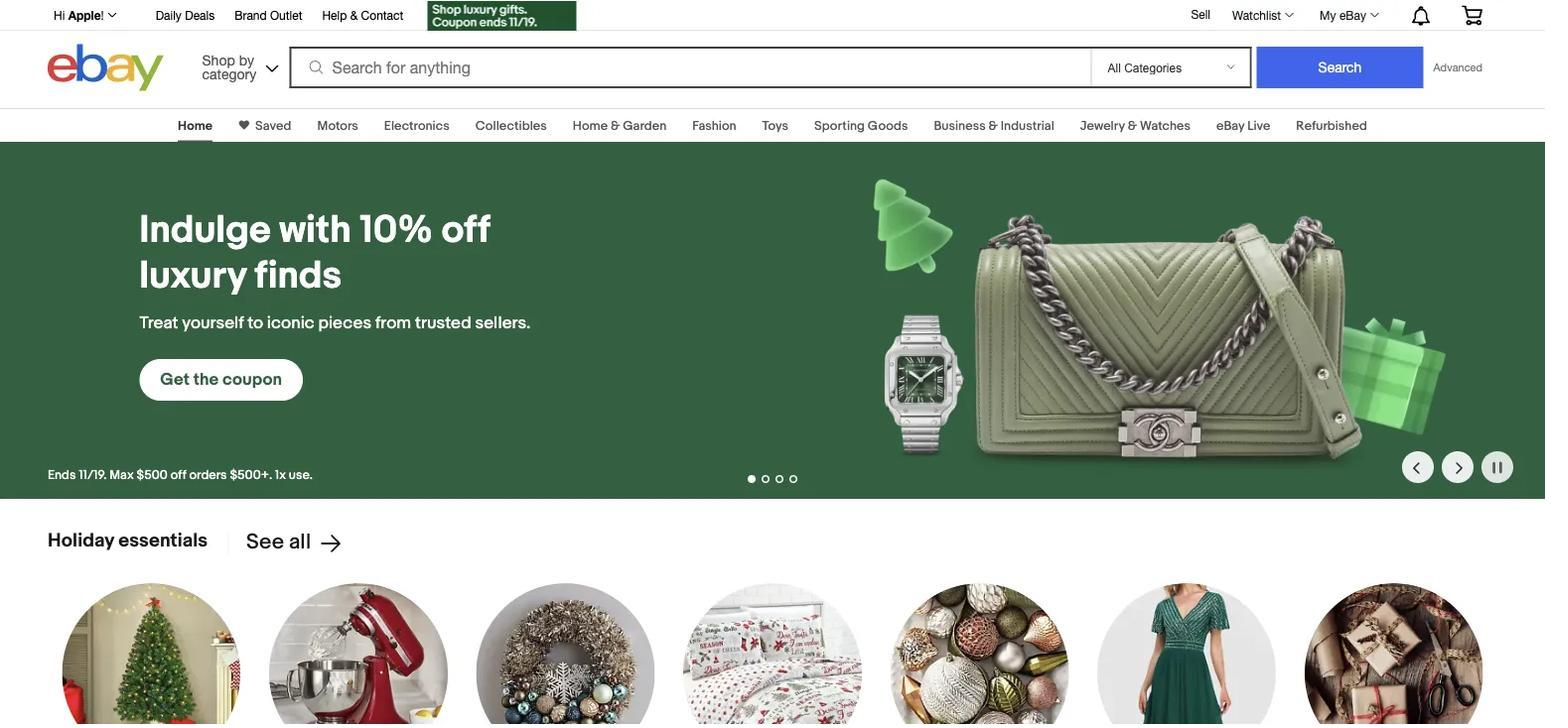 Task type: locate. For each thing, give the bounding box(es) containing it.
daily
[[156, 8, 182, 22]]

1 horizontal spatial ebay
[[1340, 8, 1367, 22]]

& right help on the top left
[[350, 8, 358, 22]]

& left garden
[[611, 118, 620, 134]]

off right $500
[[170, 468, 186, 483]]

0 vertical spatial off
[[442, 208, 490, 254]]

category
[[202, 66, 256, 82]]

deals
[[185, 8, 215, 22]]

treat
[[139, 313, 178, 334]]

collectibles
[[475, 118, 547, 134]]

0 horizontal spatial off
[[170, 468, 186, 483]]

pieces
[[318, 313, 372, 334]]

toys link
[[762, 118, 789, 134]]

contact
[[361, 8, 403, 22]]

electronics
[[384, 118, 450, 134]]

coupon
[[223, 370, 282, 391]]

1 vertical spatial off
[[170, 468, 186, 483]]

ebay
[[1340, 8, 1367, 22], [1217, 118, 1245, 134]]

brand outlet link
[[235, 5, 302, 27]]

ends
[[48, 468, 76, 483]]

& for home
[[611, 118, 620, 134]]

& for help
[[350, 8, 358, 22]]

get
[[160, 370, 190, 391]]

essentials
[[118, 529, 208, 553]]

off right 10%
[[442, 208, 490, 254]]

watchlist link
[[1222, 3, 1303, 27]]

hi apple !
[[54, 8, 104, 22]]

0 vertical spatial ebay
[[1340, 8, 1367, 22]]

$500+.
[[230, 468, 272, 483]]

iconic
[[267, 313, 314, 334]]

sell link
[[1182, 7, 1220, 21]]

& right jewelry
[[1128, 118, 1137, 134]]

1 home from the left
[[178, 118, 213, 134]]

home
[[178, 118, 213, 134], [573, 118, 608, 134]]

use.
[[289, 468, 313, 483]]

ebay left live
[[1217, 118, 1245, 134]]

to
[[247, 313, 263, 334]]

0 horizontal spatial home
[[178, 118, 213, 134]]

1 horizontal spatial home
[[573, 118, 608, 134]]

by
[[239, 52, 254, 68]]

& inside "account" navigation
[[350, 8, 358, 22]]

holiday essentials link
[[48, 529, 208, 553]]

ebay right my
[[1340, 8, 1367, 22]]

shop by category button
[[193, 44, 283, 87]]

1 vertical spatial ebay
[[1217, 118, 1245, 134]]

my ebay
[[1320, 8, 1367, 22]]

get the coupon
[[160, 370, 282, 391]]

home down category
[[178, 118, 213, 134]]

shop
[[202, 52, 235, 68]]

indulge
[[139, 208, 271, 254]]

business
[[934, 118, 986, 134]]

home left garden
[[573, 118, 608, 134]]

!
[[101, 8, 104, 22]]

1 horizontal spatial off
[[442, 208, 490, 254]]

ebay live
[[1217, 118, 1271, 134]]

from
[[375, 313, 411, 334]]

0 horizontal spatial ebay
[[1217, 118, 1245, 134]]

help & contact
[[322, 8, 403, 22]]

None submit
[[1257, 47, 1424, 88]]

luxury
[[139, 254, 246, 300]]

ebay live link
[[1217, 118, 1271, 134]]

daily deals
[[156, 8, 215, 22]]

jewelry
[[1080, 118, 1125, 134]]

advanced
[[1434, 61, 1483, 74]]

holiday essentials
[[48, 529, 208, 553]]

& for jewelry
[[1128, 118, 1137, 134]]

business & industrial
[[934, 118, 1054, 134]]

my ebay link
[[1309, 3, 1388, 27]]

saved
[[255, 118, 291, 134]]

finds
[[255, 254, 342, 300]]

see
[[246, 530, 284, 556]]

home & garden
[[573, 118, 667, 134]]

off
[[442, 208, 490, 254], [170, 468, 186, 483]]

get the coupon image
[[427, 1, 576, 31]]

sporting goods link
[[814, 118, 908, 134]]

& right "business"
[[989, 118, 998, 134]]

brand
[[235, 8, 267, 22]]

my
[[1320, 8, 1336, 22]]

&
[[350, 8, 358, 22], [611, 118, 620, 134], [989, 118, 998, 134], [1128, 118, 1137, 134]]

2 home from the left
[[573, 118, 608, 134]]

max
[[110, 468, 134, 483]]

see all link
[[227, 530, 343, 556]]



Task type: vqa. For each thing, say whether or not it's contained in the screenshot.
Ebay to the top
yes



Task type: describe. For each thing, give the bounding box(es) containing it.
shop by category
[[202, 52, 256, 82]]

Search for anything text field
[[293, 49, 1087, 86]]

watches
[[1140, 118, 1191, 134]]

10%
[[360, 208, 433, 254]]

none submit inside shop by category banner
[[1257, 47, 1424, 88]]

holiday
[[48, 529, 114, 553]]

home & garden link
[[573, 118, 667, 134]]

industrial
[[1001, 118, 1054, 134]]

apple
[[68, 8, 101, 22]]

account navigation
[[43, 0, 1498, 33]]

electronics link
[[384, 118, 450, 134]]

home for home & garden
[[573, 118, 608, 134]]

help & contact link
[[322, 5, 403, 27]]

collectibles link
[[475, 118, 547, 134]]

trusted
[[415, 313, 471, 334]]

refurbished link
[[1296, 118, 1367, 134]]

all
[[289, 530, 311, 556]]

watchlist
[[1232, 8, 1281, 22]]

motors link
[[317, 118, 358, 134]]

advanced link
[[1424, 48, 1493, 87]]

your shopping cart image
[[1461, 5, 1484, 25]]

with
[[279, 208, 351, 254]]

sellers.
[[475, 313, 531, 334]]

sporting goods
[[814, 118, 908, 134]]

treat yourself to iconic pieces from trusted sellers.
[[139, 313, 531, 334]]

yourself
[[182, 313, 244, 334]]

get the coupon link
[[139, 360, 303, 401]]

outlet
[[270, 8, 302, 22]]

home for home
[[178, 118, 213, 134]]

garden
[[623, 118, 667, 134]]

toys
[[762, 118, 789, 134]]

1x
[[275, 468, 286, 483]]

off inside indulge with 10% off luxury finds
[[442, 208, 490, 254]]

indulge with 10% off luxury finds link
[[139, 208, 581, 300]]

jewelry & watches link
[[1080, 118, 1191, 134]]

brand outlet
[[235, 8, 302, 22]]

fashion
[[692, 118, 737, 134]]

ebay inside "account" navigation
[[1340, 8, 1367, 22]]

$500
[[137, 468, 168, 483]]

see all
[[246, 530, 311, 556]]

hi
[[54, 8, 65, 22]]

saved link
[[249, 118, 291, 134]]

sell
[[1191, 7, 1211, 21]]

fashion link
[[692, 118, 737, 134]]

11/19.
[[79, 468, 107, 483]]

indulge with 10% off luxury finds
[[139, 208, 490, 300]]

business & industrial link
[[934, 118, 1054, 134]]

the
[[193, 370, 219, 391]]

motors
[[317, 118, 358, 134]]

daily deals link
[[156, 5, 215, 27]]

refurbished
[[1296, 118, 1367, 134]]

shop by category banner
[[43, 0, 1498, 96]]

help
[[322, 8, 347, 22]]

& for business
[[989, 118, 998, 134]]

sporting
[[814, 118, 865, 134]]

orders
[[189, 468, 227, 483]]

jewelry & watches
[[1080, 118, 1191, 134]]

live
[[1248, 118, 1271, 134]]

ends 11/19. max $500 off orders $500+. 1x use.
[[48, 468, 313, 483]]

goods
[[868, 118, 908, 134]]



